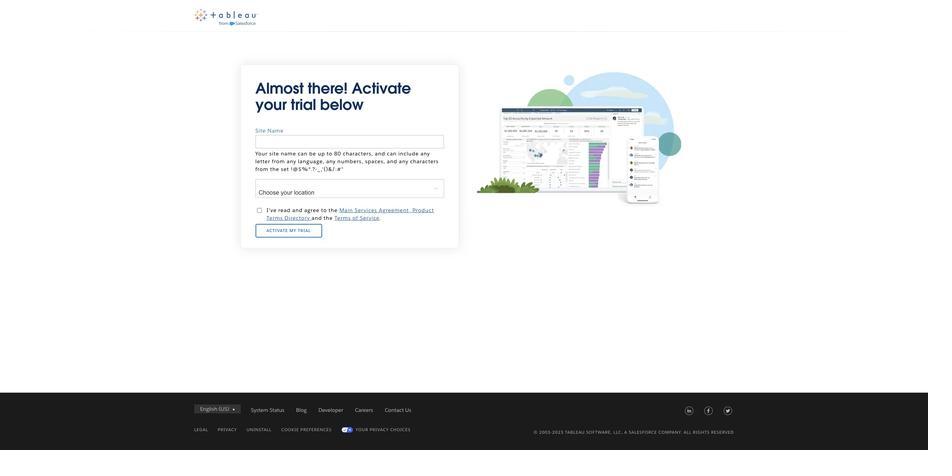 Task type: vqa. For each thing, say whether or not it's contained in the screenshot.
spaces,
yes



Task type: describe. For each thing, give the bounding box(es) containing it.
directory
[[285, 215, 310, 221]]

salesforce
[[629, 430, 657, 435]]

below
[[320, 95, 364, 115]]

almost
[[255, 79, 304, 98]]

your for your site name can be up to 80 characters, and can include any letter from any language, any numbers, spaces, and any characters from the set !@$%*.?-_,'()&/:#"
[[255, 150, 268, 157]]

careers link
[[355, 407, 373, 414]]

system status link
[[251, 407, 284, 414]]

© 2003-2023 tableau software, llc, a salesforce company. all rights reserved
[[534, 430, 734, 435]]

cookie
[[281, 428, 299, 433]]

1 vertical spatial the
[[329, 207, 338, 214]]

any up characters
[[421, 150, 430, 157]]

product
[[413, 207, 434, 214]]

(us)
[[219, 406, 229, 413]]

any down include
[[399, 158, 409, 165]]

llc,
[[614, 430, 623, 435]]

us
[[405, 407, 411, 414]]

Site Name text field
[[255, 135, 444, 149]]

2003-
[[539, 430, 552, 435]]

2 vertical spatial the
[[324, 215, 333, 221]]

and down agree
[[312, 215, 322, 221]]

language,
[[298, 158, 325, 165]]

activate
[[352, 79, 411, 98]]

a
[[625, 430, 628, 435]]

product terms directory
[[267, 207, 434, 221]]

choices
[[390, 428, 411, 433]]

80
[[334, 150, 341, 157]]

privacy link
[[218, 428, 237, 433]]

1 privacy from the left
[[218, 428, 237, 433]]

0 horizontal spatial from
[[255, 166, 269, 173]]

and the terms of service .
[[312, 215, 381, 221]]

uninstall
[[247, 428, 272, 433]]

software,
[[586, 430, 612, 435]]

your site name can be up to 80 characters, and can include any letter from any language, any numbers, spaces, and any characters from the set !@$%*.?-_,'()&/:#"
[[255, 150, 439, 173]]

system
[[251, 407, 268, 414]]

name
[[268, 128, 284, 134]]

2 privacy from the left
[[370, 428, 389, 433]]

any down name
[[287, 158, 296, 165]]

2023
[[552, 430, 564, 435]]

be
[[309, 150, 316, 157]]

0 vertical spatial from
[[272, 158, 285, 165]]

blog
[[296, 407, 307, 414]]

2 terms from the left
[[335, 215, 351, 221]]

your for your privacy choices
[[356, 428, 368, 433]]

rights
[[693, 430, 710, 435]]

agreement,
[[379, 207, 411, 214]]

tableau cloud site activation image
[[469, 62, 688, 213]]

up
[[318, 150, 325, 157]]

english
[[200, 406, 217, 413]]

your
[[255, 95, 287, 115]]

uninstall link
[[247, 428, 272, 433]]



Task type: locate. For each thing, give the bounding box(es) containing it.
from down site
[[272, 158, 285, 165]]

there!
[[308, 79, 348, 98]]

numbers,
[[338, 158, 364, 165]]

_,'()&/:#"
[[317, 166, 344, 173]]

careers
[[355, 407, 373, 414]]

include
[[399, 150, 419, 157]]

the down the i've read and agree to the main services agreement,
[[324, 215, 333, 221]]

spaces,
[[365, 158, 385, 165]]

1 horizontal spatial privacy
[[370, 428, 389, 433]]

the left main
[[329, 207, 338, 214]]

name
[[281, 150, 296, 157]]

your inside additional element
[[356, 428, 368, 433]]

from down letter
[[255, 166, 269, 173]]

site
[[269, 150, 279, 157]]

from
[[272, 158, 285, 165], [255, 166, 269, 173]]

1 can from the left
[[298, 150, 308, 157]]

trial
[[291, 95, 316, 115]]

i've
[[267, 207, 277, 214]]

of
[[353, 215, 358, 221]]

tableau
[[565, 430, 585, 435]]

reserved
[[711, 430, 734, 435]]

0 horizontal spatial terms
[[267, 215, 283, 221]]

.
[[380, 215, 381, 221]]

and up the directory
[[292, 207, 303, 214]]

product terms directory link
[[267, 207, 434, 221]]

terms
[[267, 215, 283, 221], [335, 215, 351, 221]]

contact us link
[[385, 407, 411, 414]]

terms inside the product terms directory
[[267, 215, 283, 221]]

main services agreement, link
[[339, 207, 413, 214]]

legal
[[194, 428, 208, 433]]

i've read and agree to the main services agreement,
[[267, 207, 413, 214]]

0 vertical spatial your
[[255, 150, 268, 157]]

almost there! activate your trial below
[[255, 79, 411, 115]]

system status
[[251, 407, 284, 414]]

the
[[270, 166, 279, 173], [329, 207, 338, 214], [324, 215, 333, 221]]

letter
[[255, 158, 270, 165]]

None submit
[[255, 224, 322, 238]]

any
[[421, 150, 430, 157], [287, 158, 296, 165], [326, 158, 336, 165], [399, 158, 409, 165]]

terms of service link
[[335, 215, 380, 221]]

developer
[[319, 407, 343, 414]]

0 horizontal spatial privacy
[[218, 428, 237, 433]]

site name
[[255, 128, 284, 134]]

to
[[327, 150, 333, 157], [321, 207, 327, 214]]

and up spaces,
[[375, 150, 385, 157]]

and right spaces,
[[387, 158, 397, 165]]

0 vertical spatial the
[[270, 166, 279, 173]]

characters,
[[343, 150, 373, 157]]

None checkbox
[[257, 208, 262, 213]]

0 horizontal spatial can
[[298, 150, 308, 157]]

to inside 'your site name can be up to 80 characters, and can include any letter from any language, any numbers, spaces, and any characters from the set !@$%*.?-_,'()&/:#"'
[[327, 150, 333, 157]]

1 horizontal spatial terms
[[335, 215, 351, 221]]

cookie preferences link
[[281, 428, 332, 433]]

can
[[298, 150, 308, 157], [387, 150, 397, 157]]

the inside 'your site name can be up to 80 characters, and can include any letter from any language, any numbers, spaces, and any characters from the set !@$%*.?-_,'()&/:#"'
[[270, 166, 279, 173]]

set
[[281, 166, 289, 173]]

legal link
[[194, 428, 208, 433]]

preferences
[[301, 428, 332, 433]]

1 horizontal spatial from
[[272, 158, 285, 165]]

your privacy choices link
[[341, 428, 411, 433]]

privacy left choices
[[370, 428, 389, 433]]

privacy
[[218, 428, 237, 433], [370, 428, 389, 433]]

additional element
[[177, 403, 751, 439]]

any up _,'()&/:#"
[[326, 158, 336, 165]]

1 vertical spatial from
[[255, 166, 269, 173]]

1 horizontal spatial your
[[356, 428, 368, 433]]

your inside 'your site name can be up to 80 characters, and can include any letter from any language, any numbers, spaces, and any characters from the set !@$%*.?-_,'()&/:#"'
[[255, 150, 268, 157]]

can left include
[[387, 150, 397, 157]]

to left 80
[[327, 150, 333, 157]]

the left set
[[270, 166, 279, 173]]

0 horizontal spatial your
[[255, 150, 268, 157]]

main
[[339, 207, 353, 214]]

your down careers link
[[356, 428, 368, 433]]

terms down the i've read and agree to the main services agreement,
[[335, 215, 351, 221]]

terms down i've
[[267, 215, 283, 221]]

©
[[534, 430, 538, 435]]

site
[[255, 128, 266, 134]]

to right agree
[[321, 207, 327, 214]]

status
[[270, 407, 284, 414]]

service
[[360, 215, 380, 221]]

read
[[278, 207, 291, 214]]

agree
[[304, 207, 320, 214]]

privacy down the (us)
[[218, 428, 237, 433]]

tableau, from salesforce image
[[194, 9, 257, 26]]

all
[[684, 430, 692, 435]]

1 terms from the left
[[267, 215, 283, 221]]

developer link
[[319, 407, 343, 414]]

english (us)
[[200, 406, 229, 413]]

contact us
[[385, 407, 411, 414]]

company.
[[659, 430, 682, 435]]

your privacy choices
[[356, 428, 411, 433]]

cookie preferences
[[281, 428, 332, 433]]

1 horizontal spatial can
[[387, 150, 397, 157]]

your up letter
[[255, 150, 268, 157]]

and
[[375, 150, 385, 157], [387, 158, 397, 165], [292, 207, 303, 214], [312, 215, 322, 221]]

0 vertical spatial to
[[327, 150, 333, 157]]

!@$%*.?-
[[291, 166, 317, 173]]

can left be
[[298, 150, 308, 157]]

services
[[355, 207, 377, 214]]

contact
[[385, 407, 404, 414]]

blog link
[[296, 407, 307, 414]]

2 can from the left
[[387, 150, 397, 157]]

1 vertical spatial to
[[321, 207, 327, 214]]

1 vertical spatial your
[[356, 428, 368, 433]]

your
[[255, 150, 268, 157], [356, 428, 368, 433]]

characters
[[410, 158, 439, 165]]



